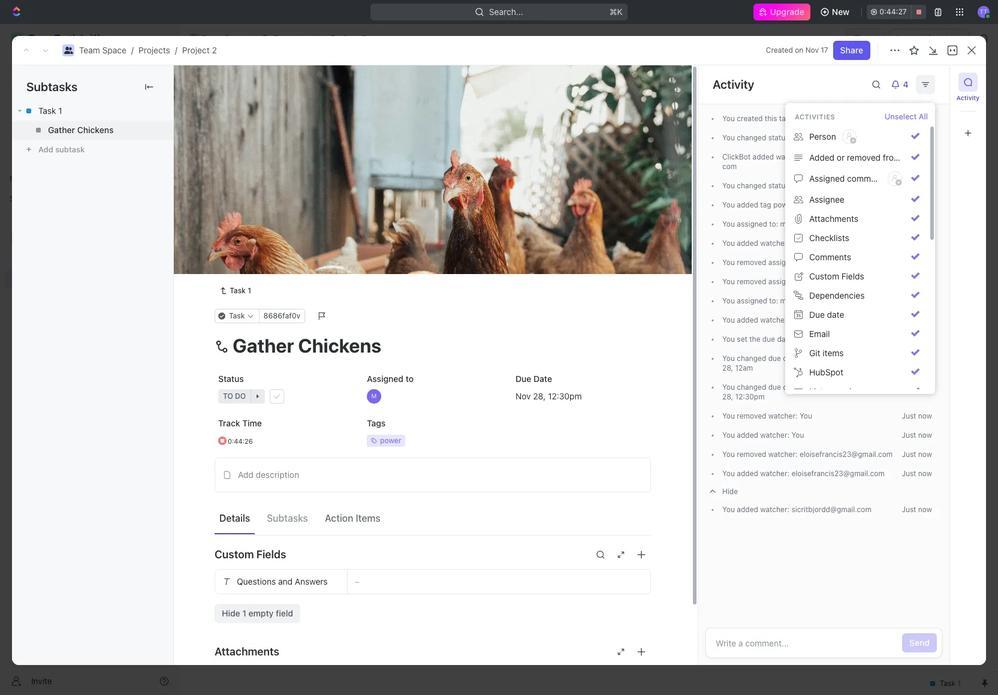 Task type: vqa. For each thing, say whether or not it's contained in the screenshot.
Types
no



Task type: locate. For each thing, give the bounding box(es) containing it.
1 vertical spatial 6
[[910, 315, 915, 324]]

2 status from the top
[[769, 181, 790, 190]]

team space / projects / project 2
[[79, 45, 217, 55]]

5 just now from the top
[[902, 505, 933, 514]]

56 down the unselect all
[[906, 133, 915, 142]]

0:44:27 button
[[867, 5, 927, 19]]

0 vertical spatial space
[[225, 33, 249, 43]]

mariaaawilliams@gmail.com down checklists button
[[803, 258, 898, 267]]

2 now from the top
[[919, 431, 933, 440]]

task
[[780, 114, 794, 123]]

com
[[723, 152, 890, 171]]

add task button down calendar link at the left top of the page
[[308, 167, 359, 181]]

, left 12:30
[[731, 392, 734, 401]]

attachments down hide 1 empty field
[[215, 645, 279, 658]]

watcher: left 'added'
[[776, 152, 806, 161]]

assigned up assignee
[[810, 173, 845, 183]]

1 you added watcher: mariaaawilliams@gmail.com from the top
[[723, 239, 887, 248]]

0 vertical spatial assigned
[[737, 220, 768, 228]]

1 horizontal spatial hide
[[622, 140, 638, 149]]

4 10 from the top
[[907, 277, 915, 286]]

2 horizontal spatial add task button
[[905, 73, 955, 92]]

send button
[[903, 633, 937, 653]]

space up home link at the top left of the page
[[102, 45, 126, 55]]

1 vertical spatial assigned
[[737, 296, 768, 305]]

0 horizontal spatial space
[[102, 45, 126, 55]]

user group image
[[191, 35, 198, 41]]

due up you removed watcher: you
[[769, 383, 781, 392]]

3 mins from the top
[[917, 152, 933, 161]]

now
[[919, 411, 933, 420], [919, 431, 933, 440], [919, 450, 933, 459], [919, 469, 933, 478], [919, 505, 933, 514]]

project 2
[[331, 33, 366, 43], [208, 71, 279, 91]]

tree
[[5, 209, 174, 371]]

1 vertical spatial assignee:
[[769, 277, 801, 286]]

1 horizontal spatial list
[[810, 386, 824, 396]]

1 10 from the top
[[907, 220, 915, 228]]

changed due date from nov 28
[[735, 354, 843, 363]]

1 vertical spatial due
[[516, 373, 532, 384]]

2 vertical spatial due
[[769, 383, 781, 392]]

0 horizontal spatial project 2
[[208, 71, 279, 91]]

2 just now from the top
[[902, 431, 933, 440]]

subtasks
[[26, 80, 77, 94], [267, 513, 308, 524]]

changed up ', 12:30 pm'
[[737, 383, 767, 392]]

fields inside dropdown button
[[257, 548, 286, 561]]

0 horizontal spatial attachments
[[215, 645, 279, 658]]

3 now from the top
[[919, 450, 933, 459]]

4 just from the top
[[902, 469, 917, 478]]

task 1 link up chickens
[[12, 101, 173, 121]]

just now for you removed watcher: you
[[902, 411, 933, 420]]

due right the on the top of the page
[[763, 335, 776, 344]]

you removed assignee: mariaaawilliams@gmail.com up 'dependencies'
[[723, 277, 898, 286]]

user group image up home link at the top left of the page
[[64, 47, 73, 54]]

1 horizontal spatial subtasks
[[267, 513, 308, 524]]

2 nov 28 from the top
[[723, 383, 867, 401]]

add description button
[[219, 465, 647, 484]]

watcher:
[[776, 152, 806, 161], [761, 239, 790, 248], [761, 315, 790, 324], [769, 411, 798, 420], [761, 431, 790, 440], [769, 450, 798, 459], [761, 469, 790, 478], [761, 505, 790, 514]]

subtasks down description
[[267, 513, 308, 524]]

10
[[907, 220, 915, 228], [907, 239, 915, 248], [907, 258, 915, 267], [907, 277, 915, 286]]

user group image
[[64, 47, 73, 54], [12, 235, 21, 242]]

0 vertical spatial to do
[[835, 133, 856, 142]]

you added watcher: mariaaawilliams@gmail.com for 6 mins
[[723, 315, 887, 324]]

date down you set the due date to nov 28
[[783, 354, 798, 363]]

1 vertical spatial you assigned to: mariaaawilliams@gmail.com
[[723, 296, 875, 305]]

you added watcher: mariaaawilliams@gmail.com for 10 mins
[[723, 239, 887, 248]]

just now
[[902, 411, 933, 420], [902, 431, 933, 440], [902, 450, 933, 459], [902, 469, 933, 478], [902, 505, 933, 514]]

1 vertical spatial custom
[[215, 548, 254, 561]]

add task up all
[[912, 77, 948, 87]]

add task for left add task button
[[242, 250, 277, 260]]

assignee button
[[790, 190, 925, 209]]

assigned down you added tag power
[[737, 220, 768, 228]]

assigned for 6 mins
[[737, 296, 768, 305]]

0 vertical spatial you added watcher: mariaaawilliams@gmail.com
[[723, 239, 887, 248]]

56 left all
[[906, 114, 915, 123]]

Edit task name text field
[[215, 334, 651, 357]]

due for changed due date from nov 28 to
[[769, 383, 781, 392]]

6 for you assigned to: mariaaawilliams@gmail.com
[[910, 296, 915, 305]]

0 vertical spatial you assigned to: mariaaawilliams@gmail.com
[[723, 220, 875, 228]]

1 now from the top
[[919, 411, 933, 420]]

you created this task
[[723, 114, 794, 123]]

, left 12
[[731, 363, 734, 372]]

changed up am on the bottom of the page
[[737, 354, 767, 363]]

0 horizontal spatial add task
[[242, 250, 277, 260]]

custom inside button
[[810, 271, 840, 281]]

add task down task 2
[[242, 250, 277, 260]]

1 nov 28 from the top
[[723, 354, 867, 372]]

11 mins from the top
[[917, 315, 933, 324]]

2 vertical spatial do
[[234, 284, 245, 293]]

project
[[331, 33, 359, 43], [182, 45, 210, 55], [208, 71, 262, 91]]

status up added watcher:
[[769, 133, 790, 142]]

gather chickens link
[[12, 121, 173, 140]]

hide button
[[706, 483, 943, 500]]

2 vertical spatial add task button
[[236, 248, 282, 263]]

changed up you added tag power
[[737, 181, 767, 190]]

user group image down the spaces
[[12, 235, 21, 242]]

1 horizontal spatial task 1 link
[[215, 283, 256, 298]]

nov 28 for pm
[[723, 383, 867, 401]]

task 1 up task 2
[[242, 208, 266, 219]]

1 vertical spatial changed status from
[[735, 181, 809, 190]]

1 vertical spatial nov 28
[[723, 383, 867, 401]]

1 , from the top
[[731, 363, 734, 372]]

removed down ', 12:30 pm'
[[737, 411, 767, 420]]

1 you removed assignee: mariaaawilliams@gmail.com from the top
[[723, 258, 898, 267]]

task 1 link down task 2
[[215, 283, 256, 298]]

12 mins from the top
[[917, 335, 933, 344]]

track time
[[218, 418, 262, 428]]

email button
[[790, 324, 925, 344]]

space
[[225, 33, 249, 43], [102, 45, 126, 55]]

1 mins from the top
[[917, 114, 933, 123]]

watcher: up you added watcher: you
[[769, 411, 798, 420]]

1 status from the top
[[769, 133, 790, 142]]

2 horizontal spatial to do
[[869, 181, 891, 190]]

1 6 mins from the top
[[910, 296, 933, 305]]

1 horizontal spatial project 2
[[331, 33, 366, 43]]

4 mins from the top
[[917, 181, 933, 190]]

date inside button
[[827, 309, 845, 320]]

3 56 from the top
[[906, 152, 915, 161]]

⌘k
[[610, 7, 623, 17]]

chickens
[[77, 125, 114, 135]]

1 horizontal spatial space
[[225, 33, 249, 43]]

to do up 'eloisefrancis23@gmail.'
[[835, 133, 856, 142]]

1 to: from the top
[[770, 220, 779, 228]]

custom fields up 'dependencies'
[[810, 271, 865, 281]]

to: down tag
[[770, 220, 779, 228]]

1 vertical spatial project 2
[[208, 71, 279, 91]]

0 vertical spatial fields
[[842, 271, 865, 281]]

space right user group icon
[[225, 33, 249, 43]]

/
[[254, 33, 257, 43], [311, 33, 313, 43], [131, 45, 134, 55], [175, 45, 177, 55]]

1 assignee: from the top
[[769, 258, 801, 267]]

1 56 from the top
[[906, 114, 915, 123]]

just for you added watcher: sicritbjordd@gmail.com
[[902, 505, 917, 514]]

removed up comments
[[847, 152, 881, 162]]

add task for the top add task button
[[912, 77, 948, 87]]

13 mins from the top
[[917, 354, 933, 363]]

team right user group icon
[[202, 33, 222, 43]]

date down 'dependencies'
[[827, 309, 845, 320]]

just
[[902, 411, 917, 420], [902, 431, 917, 440], [902, 450, 917, 459], [902, 469, 917, 478], [902, 505, 917, 514]]

1 vertical spatial attachments
[[215, 645, 279, 658]]

unselect
[[885, 112, 917, 121]]

1 vertical spatial subtasks
[[267, 513, 308, 524]]

eloisefrancis23@gmail.com for you added watcher: eloisefrancis23@gmail.com
[[792, 469, 885, 478]]

1 horizontal spatial custom fields
[[810, 271, 865, 281]]

2 assigned from the top
[[737, 296, 768, 305]]

3 just from the top
[[902, 450, 917, 459]]

0 vertical spatial attachments
[[810, 213, 859, 224]]

to: up you set the due date to nov 28
[[770, 296, 779, 305]]

0 vertical spatial do
[[847, 133, 856, 142]]

hubspot button
[[790, 363, 925, 382]]

1 vertical spatial to:
[[770, 296, 779, 305]]

1 vertical spatial 56
[[906, 133, 915, 142]]

fields inside button
[[842, 271, 865, 281]]

2 to: from the top
[[770, 296, 779, 305]]

2 10 from the top
[[907, 239, 915, 248]]

user group image inside sidebar navigation
[[12, 235, 21, 242]]

list down hubspot
[[810, 386, 824, 396]]

added or removed from list
[[810, 152, 918, 162]]

2 you added watcher: mariaaawilliams@gmail.com from the top
[[723, 315, 887, 324]]

10 mins from the top
[[917, 296, 933, 305]]

now for you added watcher: you
[[919, 431, 933, 440]]

assignees button
[[485, 138, 541, 152]]

Search tasks... text field
[[849, 136, 969, 154]]

2 assignee: from the top
[[769, 277, 801, 286]]

date
[[534, 373, 552, 384]]

0 vertical spatial team
[[202, 33, 222, 43]]

1 vertical spatial do
[[881, 181, 891, 190]]

due up email
[[810, 309, 825, 320]]

2 just from the top
[[902, 431, 917, 440]]

nov up git
[[803, 335, 817, 344]]

1 vertical spatial fields
[[257, 548, 286, 561]]

you assigned to: mariaaawilliams@gmail.com for 10 mins
[[723, 220, 875, 228]]

2 , from the top
[[731, 392, 734, 401]]

add task button up all
[[905, 73, 955, 92]]

assigned up tags
[[367, 373, 404, 384]]

4 now from the top
[[919, 469, 933, 478]]

questions and answers
[[237, 576, 328, 586]]

56 for changed status from
[[906, 133, 915, 142]]

git
[[810, 348, 821, 358]]

just for you removed watcher: eloisefrancis23@gmail.com
[[902, 450, 917, 459]]

complete
[[819, 181, 851, 190]]

team space
[[202, 33, 249, 43]]

custom down comments
[[810, 271, 840, 281]]

action items
[[325, 513, 381, 524]]

assigned for 10 mins
[[737, 220, 768, 228]]

2 6 mins from the top
[[910, 315, 933, 324]]

due
[[810, 309, 825, 320], [516, 373, 532, 384]]

4 changed from the top
[[737, 383, 767, 392]]

2 horizontal spatial list
[[904, 152, 918, 162]]

docs
[[29, 103, 49, 113]]

items
[[356, 513, 381, 524]]

2 56 mins from the top
[[906, 133, 933, 142]]

2 56 from the top
[[906, 133, 915, 142]]

task
[[930, 77, 948, 87], [38, 106, 56, 116], [338, 169, 354, 178], [242, 208, 260, 219], [242, 229, 260, 240], [259, 250, 277, 260], [230, 286, 246, 295]]

28 up hubspot
[[834, 354, 843, 363]]

0 horizontal spatial list
[[269, 111, 284, 121]]

you assigned to: mariaaawilliams@gmail.com down power
[[723, 220, 875, 228]]

assigned inside 'button'
[[810, 173, 845, 183]]

due left date on the bottom of page
[[516, 373, 532, 384]]

5
[[910, 335, 915, 344]]

add down calendar link at the left top of the page
[[322, 169, 336, 178]]

you added watcher: mariaaawilliams@gmail.com up comments
[[723, 239, 887, 248]]

1 vertical spatial 56 mins
[[906, 133, 933, 142]]

1 horizontal spatial team
[[202, 33, 222, 43]]

1 vertical spatial user group image
[[12, 235, 21, 242]]

0 horizontal spatial task 1 link
[[12, 101, 173, 121]]

1 horizontal spatial attachments
[[810, 213, 859, 224]]

just now for you added watcher: you
[[902, 431, 933, 440]]

do down task 2
[[234, 284, 245, 293]]

dashboards link
[[5, 119, 174, 139]]

1 horizontal spatial add task
[[322, 169, 354, 178]]

2 you assigned to: mariaaawilliams@gmail.com from the top
[[723, 296, 875, 305]]

just for you added watcher: eloisefrancis23@gmail.com
[[902, 469, 917, 478]]

12:30
[[736, 392, 754, 401]]

1 vertical spatial team
[[79, 45, 100, 55]]

mariaaawilliams@gmail.com up 'dependencies'
[[803, 277, 898, 286]]

7 mins from the top
[[917, 239, 933, 248]]

1 vertical spatial activity
[[957, 94, 980, 101]]

hide
[[622, 140, 638, 149], [723, 487, 738, 496], [222, 608, 240, 618]]

1 horizontal spatial projects
[[274, 33, 306, 43]]

0 vertical spatial nov 28
[[723, 354, 867, 372]]

share down new button
[[854, 33, 877, 43]]

share button
[[847, 29, 884, 48], [833, 41, 871, 60]]

task 2
[[242, 229, 267, 240]]

list moved button
[[790, 382, 925, 401]]

from
[[792, 133, 807, 142], [883, 152, 901, 162], [792, 181, 807, 190], [800, 354, 816, 363], [800, 383, 816, 392]]

1 changed status from from the top
[[735, 133, 809, 142]]

share right 17
[[841, 45, 864, 55]]

from down task
[[792, 133, 807, 142]]

status for 56
[[769, 133, 790, 142]]

removed up the on the top of the page
[[737, 277, 767, 286]]

0 vertical spatial 6
[[910, 296, 915, 305]]

task 1 link
[[12, 101, 173, 121], [215, 283, 256, 298]]

0 vertical spatial eloisefrancis23@gmail.com
[[800, 450, 893, 459]]

board link
[[221, 108, 247, 124]]

1 vertical spatial eloisefrancis23@gmail.com
[[792, 469, 885, 478]]

1 vertical spatial hide
[[723, 487, 738, 496]]

add task button down task 2
[[236, 248, 282, 263]]

team up home link at the top left of the page
[[79, 45, 100, 55]]

upgrade link
[[754, 4, 811, 20]]

0 vertical spatial custom
[[810, 271, 840, 281]]

subtasks button
[[262, 507, 313, 529]]

add task down calendar
[[322, 169, 354, 178]]

do up 'eloisefrancis23@gmail.'
[[847, 133, 856, 142]]

1 button right task 2
[[270, 228, 286, 240]]

1 just from the top
[[902, 411, 917, 420]]

fields down comments button at the top of the page
[[842, 271, 865, 281]]

you removed assignee: mariaaawilliams@gmail.com down checklists
[[723, 258, 898, 267]]

custom fields up questions
[[215, 548, 286, 561]]

just now for you removed watcher: eloisefrancis23@gmail.com
[[902, 450, 933, 459]]

1 you assigned to: mariaaawilliams@gmail.com from the top
[[723, 220, 875, 228]]

customize button
[[881, 108, 942, 124]]

1 vertical spatial 6 mins
[[910, 315, 933, 324]]

1 vertical spatial projects
[[139, 45, 170, 55]]

5 just from the top
[[902, 505, 917, 514]]

6 mins from the top
[[917, 220, 933, 228]]

9 mins from the top
[[917, 277, 933, 286]]

list for list
[[269, 111, 284, 121]]

fields
[[842, 271, 865, 281], [257, 548, 286, 561]]

1 6 from the top
[[910, 296, 915, 305]]

search...
[[489, 7, 524, 17]]

3 56 mins from the top
[[906, 152, 933, 161]]

3 just now from the top
[[902, 450, 933, 459]]

2 vertical spatial list
[[810, 386, 824, 396]]

1 horizontal spatial assigned
[[810, 173, 845, 183]]

changed status from up tag
[[735, 181, 809, 190]]

projects
[[274, 33, 306, 43], [139, 45, 170, 55]]

assignee: up you set the due date to nov 28
[[769, 277, 801, 286]]

you added watcher: mariaaawilliams@gmail.com up email
[[723, 315, 887, 324]]

custom fields inside button
[[810, 271, 865, 281]]

changed status from down this
[[735, 133, 809, 142]]

to:
[[770, 220, 779, 228], [770, 296, 779, 305]]

nov 28 up changed due date from nov 28 to
[[723, 354, 867, 372]]

0 horizontal spatial custom fields
[[215, 548, 286, 561]]

0 vertical spatial assignee:
[[769, 258, 801, 267]]

dependencies
[[810, 290, 865, 300]]

56 up 55
[[906, 152, 915, 161]]

list right the board
[[269, 111, 284, 121]]

from up comments
[[883, 152, 901, 162]]

2 vertical spatial to do
[[222, 284, 245, 293]]

0 vertical spatial task 1
[[38, 106, 62, 116]]

44 mins
[[905, 200, 933, 209]]

14 mins from the top
[[917, 383, 933, 392]]

answers
[[295, 576, 328, 586]]

assigned for assigned to
[[367, 373, 404, 384]]

created on nov 17
[[766, 46, 829, 55]]

1 vertical spatial custom fields
[[215, 548, 286, 561]]

add description
[[238, 469, 299, 480]]

activity
[[713, 77, 755, 91], [957, 94, 980, 101]]

4 just now from the top
[[902, 469, 933, 478]]

0 vertical spatial 56
[[906, 114, 915, 123]]

mariaaawilliams@gmail.com up checklists
[[781, 220, 875, 228]]

2 horizontal spatial add task
[[912, 77, 948, 87]]

0 vertical spatial share
[[854, 33, 877, 43]]

assignee: left comments
[[769, 258, 801, 267]]

from down hubspot
[[800, 383, 816, 392]]

just for you removed watcher: you
[[902, 411, 917, 420]]

add task
[[912, 77, 948, 87], [322, 169, 354, 178], [242, 250, 277, 260]]

track
[[218, 418, 240, 428]]

status up power
[[769, 181, 790, 190]]

1 just now from the top
[[902, 411, 933, 420]]

assigned
[[737, 220, 768, 228], [737, 296, 768, 305]]

2 vertical spatial 56
[[906, 152, 915, 161]]

favorites
[[10, 174, 41, 183]]

add task button
[[905, 73, 955, 92], [308, 167, 359, 181], [236, 248, 282, 263]]

checklists
[[810, 233, 850, 243]]

due date
[[810, 309, 845, 320]]

0 horizontal spatial fields
[[257, 548, 286, 561]]

you removed watcher: you
[[723, 411, 813, 420]]

assigned up the on the top of the page
[[737, 296, 768, 305]]

1 horizontal spatial add task button
[[308, 167, 359, 181]]

assignee:
[[769, 258, 801, 267], [769, 277, 801, 286]]

0 vertical spatial 56 mins
[[906, 114, 933, 123]]

2 vertical spatial hide
[[222, 608, 240, 618]]

to do down task 2
[[222, 284, 245, 293]]

2 mins
[[910, 383, 933, 392]]

person button
[[790, 125, 925, 148]]

0 horizontal spatial activity
[[713, 77, 755, 91]]

the
[[750, 335, 761, 344]]

you set the due date to nov 28
[[723, 335, 828, 344]]

do left 55
[[881, 181, 891, 190]]

share
[[854, 33, 877, 43], [841, 45, 864, 55]]

pm
[[754, 392, 765, 401]]

1 vertical spatial due
[[769, 354, 781, 363]]

hide inside custom fields element
[[222, 608, 240, 618]]

56 mins for changed status from
[[906, 133, 933, 142]]

task 1 down task 2
[[230, 286, 251, 295]]

in
[[222, 169, 230, 178]]

0 vertical spatial custom fields
[[810, 271, 865, 281]]

changed status from for 55 mins
[[735, 181, 809, 190]]

5 now from the top
[[919, 505, 933, 514]]

2 6 from the top
[[910, 315, 915, 324]]

1 assigned from the top
[[737, 220, 768, 228]]

0 horizontal spatial hide
[[222, 608, 240, 618]]

due down you set the due date to nov 28
[[769, 354, 781, 363]]

28 down hubspot
[[834, 383, 843, 392]]

assigned comments
[[810, 173, 888, 183]]

6 mins for you assigned to: mariaaawilliams@gmail.com
[[910, 296, 933, 305]]

attachments up checklists
[[810, 213, 859, 224]]

0 vertical spatial you removed assignee: mariaaawilliams@gmail.com
[[723, 258, 898, 267]]

1 horizontal spatial user group image
[[64, 47, 73, 54]]

you assigned to: mariaaawilliams@gmail.com up due date
[[723, 296, 875, 305]]

status
[[769, 133, 790, 142], [769, 181, 790, 190]]

1 vertical spatial share
[[841, 45, 864, 55]]

date
[[827, 309, 845, 320], [778, 335, 793, 344], [783, 354, 798, 363], [783, 383, 798, 392]]

to do for 56 mins
[[835, 133, 856, 142]]

date up changed due date from nov 28
[[778, 335, 793, 344]]

0 vertical spatial activity
[[713, 77, 755, 91]]

removed down you added watcher: you
[[737, 450, 767, 459]]

0 vertical spatial list
[[269, 111, 284, 121]]

due inside button
[[810, 309, 825, 320]]

from up hubspot
[[800, 354, 816, 363]]

2 changed status from from the top
[[735, 181, 809, 190]]

from inside button
[[883, 152, 901, 162]]

1 changed from the top
[[737, 133, 767, 142]]

comments
[[848, 173, 888, 183]]

removed inside button
[[847, 152, 881, 162]]

2 10 mins from the top
[[907, 239, 933, 248]]

subtasks inside button
[[267, 513, 308, 524]]

1 vertical spatial ,
[[731, 392, 734, 401]]

28 left 12:30
[[723, 392, 731, 401]]



Task type: describe. For each thing, give the bounding box(es) containing it.
team for team space / projects / project 2
[[79, 45, 100, 55]]

tags
[[367, 418, 386, 428]]

on
[[795, 46, 804, 55]]

moved
[[826, 386, 852, 396]]

hide button
[[618, 138, 643, 152]]

to: for 6 mins
[[770, 296, 779, 305]]

set
[[737, 335, 748, 344]]

assigned for assigned comments
[[810, 173, 845, 183]]

field
[[276, 608, 293, 618]]

1 56 mins from the top
[[906, 114, 933, 123]]

to: for 10 mins
[[770, 220, 779, 228]]

hide 1 empty field
[[222, 608, 293, 618]]

custom inside dropdown button
[[215, 548, 254, 561]]

new
[[832, 7, 850, 17]]

you assigned to: mariaaawilliams@gmail.com for 6 mins
[[723, 296, 875, 305]]

due for changed due date from nov 28
[[769, 354, 781, 363]]

git items button
[[790, 344, 925, 363]]

list for list moved
[[810, 386, 824, 396]]

send
[[910, 638, 930, 648]]

added or removed from list button
[[790, 148, 925, 167]]

2 mins from the top
[[917, 133, 933, 142]]

nov left 17
[[806, 46, 819, 55]]

attachments inside dropdown button
[[215, 645, 279, 658]]

1 vertical spatial add task button
[[308, 167, 359, 181]]

table link
[[361, 108, 385, 124]]

8 mins from the top
[[917, 258, 933, 267]]

from for changed due date from nov 28
[[800, 354, 816, 363]]

assigned comments button
[[790, 167, 925, 190]]

hide inside hide button
[[622, 140, 638, 149]]

1 vertical spatial project
[[182, 45, 210, 55]]

, for , 12 am
[[731, 363, 734, 372]]

0 horizontal spatial to do
[[222, 284, 245, 293]]

person
[[810, 131, 836, 142]]

share button right 17
[[833, 41, 871, 60]]

hubspot
[[810, 367, 844, 377]]

2 vertical spatial project
[[208, 71, 262, 91]]

comments
[[810, 252, 852, 262]]

list link
[[267, 108, 284, 124]]

0 horizontal spatial team space link
[[79, 45, 126, 55]]

checklists button
[[790, 228, 925, 248]]

you added watcher: sicritbjordd@gmail.com
[[723, 505, 872, 514]]

task sidebar content section
[[698, 65, 950, 665]]

clickbot
[[723, 152, 751, 161]]

0 horizontal spatial projects
[[139, 45, 170, 55]]

0 horizontal spatial add task button
[[236, 248, 282, 263]]

gantt link
[[405, 108, 429, 124]]

do for 55 mins
[[881, 181, 891, 190]]

or
[[837, 152, 845, 162]]

55
[[906, 181, 915, 190]]

changed status from for 56 mins
[[735, 133, 809, 142]]

1 horizontal spatial projects link
[[259, 31, 309, 46]]

0 vertical spatial project 2
[[331, 33, 366, 43]]

activity inside the task sidebar content section
[[713, 77, 755, 91]]

1 inside custom fields element
[[242, 608, 246, 618]]

3 10 mins from the top
[[907, 258, 933, 267]]

search
[[808, 111, 836, 121]]

1 vertical spatial task 1
[[242, 208, 266, 219]]

activity inside task sidebar navigation tab list
[[957, 94, 980, 101]]

4
[[910, 354, 915, 363]]

space for team space
[[225, 33, 249, 43]]

items
[[823, 348, 844, 358]]

customize
[[896, 111, 939, 121]]

time
[[242, 418, 262, 428]]

5 mins from the top
[[917, 200, 933, 209]]

2 inside the task sidebar content section
[[910, 383, 915, 392]]

add up customize
[[912, 77, 928, 87]]

watcher: down you removed watcher: you
[[761, 431, 790, 440]]

44
[[905, 200, 915, 209]]

watcher: down you added watcher: eloisefrancis23@gmail.com
[[761, 505, 790, 514]]

from up power
[[792, 181, 807, 190]]

docs link
[[5, 99, 174, 118]]

team for team space
[[202, 33, 222, 43]]

due for due date
[[810, 309, 825, 320]]

mariaaawilliams@gmail.com up email
[[792, 315, 887, 324]]

just for you added watcher: you
[[902, 431, 917, 440]]

0 vertical spatial project
[[331, 33, 359, 43]]

you added tag power
[[723, 200, 794, 209]]

8686faf0v
[[264, 311, 301, 320]]

sicritbjordd@gmail.com
[[792, 505, 872, 514]]

added
[[810, 152, 835, 162]]

due date button
[[790, 305, 925, 324]]

added watcher:
[[751, 152, 808, 161]]

now for you removed watcher: eloisefrancis23@gmail.com
[[919, 450, 933, 459]]

, 12 am
[[731, 363, 753, 372]]

1 vertical spatial add task
[[322, 169, 354, 178]]

mariaaawilliams@gmail.com up due date
[[781, 296, 875, 305]]

watcher: down you added watcher: you
[[769, 450, 798, 459]]

changed due date from nov 28 to
[[735, 383, 853, 392]]

nov up hubspot
[[818, 354, 832, 363]]

dependencies button
[[790, 286, 925, 305]]

nov 28 for am
[[723, 354, 867, 372]]

inbox
[[29, 83, 50, 93]]

home link
[[5, 58, 174, 77]]

task sidebar navigation tab list
[[955, 73, 982, 143]]

0:44:27
[[880, 7, 907, 16]]

add down task 2
[[242, 250, 257, 260]]

removed down you added tag power
[[737, 258, 767, 267]]

custom fields element
[[215, 569, 651, 623]]

attachments inside button
[[810, 213, 859, 224]]

1 button for 2
[[270, 228, 286, 240]]

0 horizontal spatial projects link
[[139, 45, 170, 55]]

4 10 mins from the top
[[907, 277, 933, 286]]

8686faf0v button
[[259, 309, 305, 323]]

, for , 12:30 pm
[[731, 392, 734, 401]]

1 button for 1
[[268, 208, 285, 220]]

in progress
[[222, 169, 271, 178]]

add left description
[[238, 469, 254, 480]]

watcher: down power
[[761, 239, 790, 248]]

mariaaawilliams@gmail.com up comments
[[792, 239, 887, 248]]

tree inside sidebar navigation
[[5, 209, 174, 371]]

0 vertical spatial projects
[[274, 33, 306, 43]]

gather
[[48, 125, 75, 135]]

from for added or removed from list
[[883, 152, 901, 162]]

28 left 12
[[723, 363, 731, 372]]

board
[[224, 111, 247, 121]]

3 10 from the top
[[907, 258, 915, 267]]

eloisefrancis23@gmail.com for you removed watcher: eloisefrancis23@gmail.com
[[800, 450, 893, 459]]

do for 56 mins
[[847, 133, 856, 142]]

automations button
[[890, 29, 952, 47]]

28 up git items
[[819, 335, 828, 344]]

spaces
[[10, 194, 35, 203]]

0 vertical spatial user group image
[[64, 47, 73, 54]]

all
[[919, 112, 928, 121]]

email
[[810, 329, 830, 339]]

power
[[774, 200, 794, 209]]

, 12:30 pm
[[731, 392, 765, 401]]

now for you added watcher: sicritbjordd@gmail.com
[[919, 505, 933, 514]]

sidebar navigation
[[0, 24, 179, 695]]

55 mins
[[906, 181, 933, 190]]

dashboards
[[29, 124, 75, 134]]

5 mins
[[910, 335, 933, 344]]

activities
[[795, 113, 836, 121]]

now for you removed watcher: you
[[919, 411, 933, 420]]

nov down hubspot 'button'
[[853, 383, 867, 392]]

hide inside hide dropdown button
[[723, 487, 738, 496]]

automations
[[896, 33, 946, 43]]

unselect all
[[885, 112, 928, 121]]

created
[[737, 114, 763, 123]]

2 vertical spatial task 1
[[230, 286, 251, 295]]

now for you added watcher: eloisefrancis23@gmail.com
[[919, 469, 933, 478]]

0 horizontal spatial do
[[234, 284, 245, 293]]

date down changed due date from nov 28
[[783, 383, 798, 392]]

nov down email button
[[853, 354, 867, 363]]

eloisefrancis23@gmail. com
[[723, 152, 890, 171]]

complete to
[[817, 181, 862, 190]]

1 horizontal spatial project 2 link
[[316, 31, 369, 46]]

0 vertical spatial task 1 link
[[12, 101, 173, 121]]

1 vertical spatial task 1 link
[[215, 283, 256, 298]]

0 horizontal spatial subtasks
[[26, 80, 77, 94]]

table
[[364, 111, 385, 121]]

details button
[[215, 507, 255, 529]]

progress
[[232, 169, 271, 178]]

new button
[[816, 2, 857, 22]]

to do for 55 mins
[[869, 181, 891, 190]]

nov down hubspot
[[818, 383, 832, 392]]

just now for you added watcher: eloisefrancis23@gmail.com
[[902, 469, 933, 478]]

questions
[[237, 576, 276, 586]]

tag
[[761, 200, 772, 209]]

you added watcher: you
[[723, 431, 804, 440]]

list moved
[[810, 386, 852, 396]]

56 for added watcher:
[[906, 152, 915, 161]]

17
[[821, 46, 829, 55]]

eloisefrancis23@gmail.
[[808, 152, 890, 161]]

watcher: down 'you removed watcher: eloisefrancis23@gmail.com'
[[761, 469, 790, 478]]

status for 55
[[769, 181, 790, 190]]

1 10 mins from the top
[[907, 220, 933, 228]]

assigned to
[[367, 373, 414, 384]]

0 vertical spatial due
[[763, 335, 776, 344]]

custom fields inside dropdown button
[[215, 548, 286, 561]]

action items button
[[320, 507, 385, 529]]

just now for you added watcher: sicritbjordd@gmail.com
[[902, 505, 933, 514]]

56 mins for added watcher:
[[906, 152, 933, 161]]

invite
[[31, 676, 52, 686]]

2 you removed assignee: mariaaawilliams@gmail.com from the top
[[723, 277, 898, 286]]

due for due date
[[516, 373, 532, 384]]

watcher: up you set the due date to nov 28
[[761, 315, 790, 324]]

and
[[278, 576, 293, 586]]

space for team space / projects / project 2
[[102, 45, 126, 55]]

share button down new
[[847, 29, 884, 48]]

calendar
[[306, 111, 342, 121]]

2 changed from the top
[[737, 181, 767, 190]]

0 horizontal spatial project 2 link
[[182, 45, 217, 55]]

you added watcher: eloisefrancis23@gmail.com
[[723, 469, 885, 478]]

6 mins for you added watcher: mariaaawilliams@gmail.com
[[910, 315, 933, 324]]

0 vertical spatial add task button
[[905, 73, 955, 92]]

from for changed due date from nov 28 to
[[800, 383, 816, 392]]

3 changed from the top
[[737, 354, 767, 363]]

1 horizontal spatial team space link
[[187, 31, 252, 46]]

6 for you added watcher: mariaaawilliams@gmail.com
[[910, 315, 915, 324]]

created
[[766, 46, 793, 55]]

git items
[[810, 348, 844, 358]]

attachments button
[[215, 637, 651, 666]]



